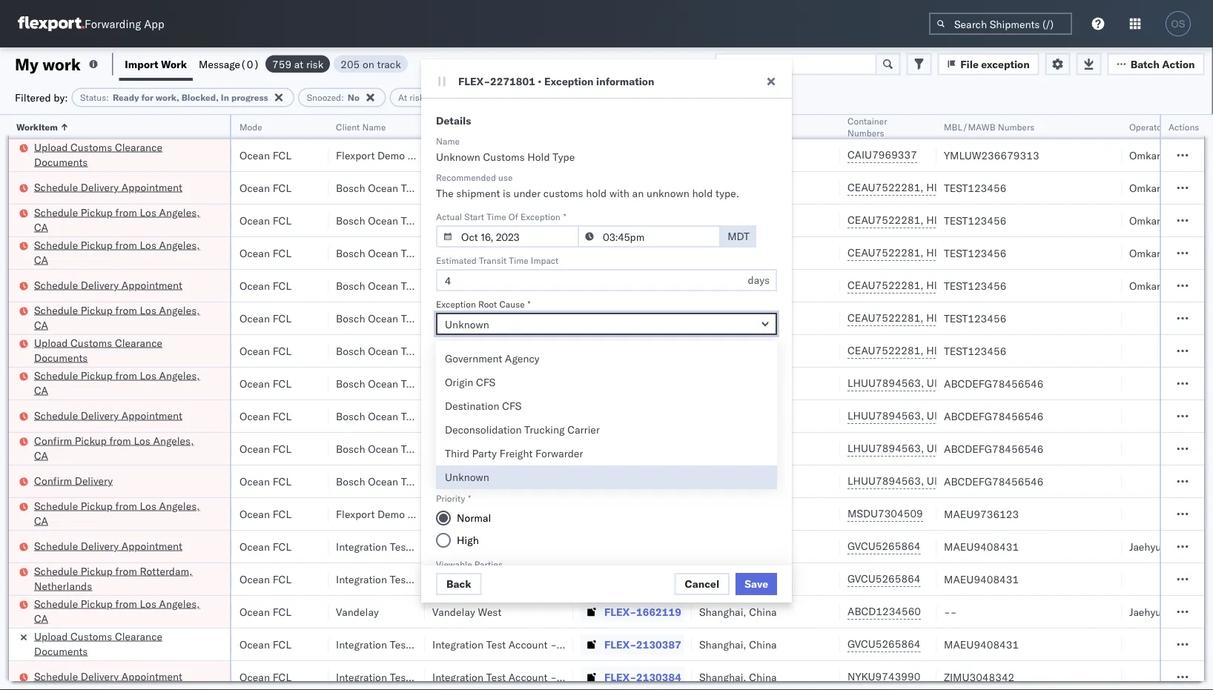 Task type: locate. For each thing, give the bounding box(es) containing it.
numbers for mbl/mawb numbers
[[998, 121, 1035, 132]]

0 vertical spatial risk
[[306, 58, 324, 70]]

confirm inside button
[[34, 474, 72, 487]]

2 vertical spatial 2130387
[[637, 638, 682, 651]]

2 12:59 from the top
[[24, 214, 53, 227]]

customs left 9,
[[71, 336, 112, 349]]

los
[[140, 206, 156, 219], [140, 239, 156, 252], [140, 304, 156, 317], [140, 369, 156, 382], [134, 434, 151, 447], [140, 500, 156, 513], [140, 598, 156, 611]]

from
[[115, 206, 137, 219], [115, 239, 137, 252], [115, 304, 137, 317], [115, 369, 137, 382], [109, 434, 131, 447], [512, 474, 533, 487], [115, 500, 137, 513], [115, 565, 137, 578], [115, 598, 137, 611]]

jaehyung choi - t
[[1130, 541, 1214, 554]]

schedule delivery appointment up 12:00 am mst, nov 9, 2022
[[34, 279, 182, 292]]

0 vertical spatial 2130387
[[637, 541, 682, 554]]

pickup for first schedule pickup from los angeles, ca link from the top of the page
[[81, 206, 113, 219]]

schedule pickup from rotterdam, netherlands link
[[34, 564, 211, 594]]

2 vertical spatial maeu9408431
[[945, 638, 1020, 651]]

4 schedule pickup from los angeles, ca button from the top
[[34, 368, 211, 400]]

5 flex-1846748 from the top
[[605, 312, 682, 325]]

2 flex-2130387 from the top
[[605, 573, 682, 586]]

6 ca from the top
[[34, 515, 48, 528]]

0
[[473, 474, 480, 487]]

-- up "recommended"
[[433, 149, 445, 162]]

0 vertical spatial maeu9408431
[[945, 541, 1020, 554]]

angeles, for third schedule pickup from los angeles, ca link from the bottom
[[159, 369, 200, 382]]

: left the ready
[[106, 92, 109, 103]]

zimu3048342
[[945, 671, 1015, 684]]

2 12:59 am mdt, nov 5, 2022 from the top
[[24, 214, 164, 227]]

3 karl from the top
[[560, 638, 579, 651]]

schedule delivery appointment button up schedule pickup from rotterdam, netherlands
[[34, 539, 182, 555]]

ca for first schedule pickup from los angeles, ca link from the top of the page
[[34, 221, 48, 234]]

vandelay west
[[433, 606, 502, 619]]

flex-1846748 up etc)
[[605, 312, 682, 325]]

0 vertical spatial upload customs clearance documents button
[[34, 140, 211, 171]]

1 horizontal spatial *
[[528, 299, 531, 310]]

numbers
[[998, 121, 1035, 132], [848, 127, 885, 138]]

0 vertical spatial demo
[[378, 149, 405, 162]]

-- : -- -- text field
[[578, 226, 721, 248]]

ca for the confirm pickup from los angeles, ca link in the left bottom of the page
[[34, 449, 48, 462]]

1 horizontal spatial name
[[436, 135, 460, 147]]

3 lagerfeld from the top
[[581, 638, 626, 651]]

delivery up 12:00 am mst, nov 9, 2022
[[81, 279, 119, 292]]

numbers down container
[[848, 127, 885, 138]]

los inside confirm pickup from los angeles, ca
[[134, 434, 151, 447]]

0 vertical spatial 9:30
[[24, 541, 47, 554]]

party
[[472, 447, 497, 460]]

•
[[538, 75, 542, 88]]

consignee down at risk : overdue, due soon
[[433, 121, 475, 132]]

1 vertical spatial flexport
[[336, 508, 375, 521]]

3 fcl from the top
[[273, 214, 292, 227]]

schedule pickup from los angeles, ca button
[[34, 205, 211, 236], [34, 238, 211, 269], [34, 303, 211, 334], [34, 368, 211, 400], [34, 499, 211, 530], [34, 597, 211, 628]]

documents down deadline
[[34, 155, 88, 168]]

4 schedule delivery appointment from the top
[[34, 540, 182, 553]]

mst, up the confirm delivery at the left bottom of the page
[[68, 443, 94, 456]]

0 vertical spatial confirm
[[34, 434, 72, 447]]

2 vertical spatial documents
[[34, 645, 88, 658]]

7:00
[[24, 475, 47, 488]]

0 vertical spatial exception
[[545, 75, 594, 88]]

2 horizontal spatial *
[[564, 211, 567, 222]]

3 schedule pickup from los angeles, ca link from the top
[[34, 303, 211, 333]]

0 horizontal spatial risk
[[306, 58, 324, 70]]

1846748 down enter integers only number field
[[637, 312, 682, 325]]

5,
[[126, 181, 136, 194], [126, 214, 136, 227], [126, 247, 136, 260], [126, 279, 136, 292], [126, 312, 136, 325]]

1 upload customs clearance documents link from the top
[[34, 140, 211, 170]]

17 ocean fcl from the top
[[240, 671, 292, 684]]

exception down 'under'
[[521, 211, 561, 222]]

3 upload from the top
[[34, 630, 68, 643]]

pickup for second schedule pickup from los angeles, ca link from the bottom
[[81, 500, 113, 513]]

4 integration test account - karl lagerfeld from the top
[[433, 671, 626, 684]]

angeles, for first schedule pickup from los angeles, ca link from the top of the page
[[159, 206, 200, 219]]

1 shenzhen, china from the top
[[700, 181, 780, 194]]

1846748
[[637, 181, 682, 194], [637, 214, 682, 227], [637, 247, 682, 260], [637, 279, 682, 292], [637, 312, 682, 325]]

2 fcl from the top
[[273, 181, 292, 194]]

sla 1 days, 0 hours from reporting time
[[436, 461, 602, 487]]

5 schedule pickup from los angeles, ca from the top
[[34, 500, 200, 528]]

ca for third schedule pickup from los angeles, ca link
[[34, 319, 48, 332]]

risk
[[306, 58, 324, 70], [410, 92, 425, 103]]

demo left bookings
[[378, 508, 405, 521]]

8 fcl from the top
[[273, 377, 292, 390]]

flex-1662119
[[605, 606, 682, 619]]

1 vertical spatial upload
[[34, 336, 68, 349]]

message
[[199, 58, 240, 70]]

205 on track
[[341, 58, 401, 70]]

1 vertical spatial demo
[[378, 508, 405, 521]]

ca for third schedule pickup from los angeles, ca link from the bottom
[[34, 384, 48, 397]]

schedule delivery appointment button down 28,
[[34, 670, 182, 686]]

2 1846748 from the top
[[637, 214, 682, 227]]

23, up 24,
[[118, 443, 134, 456]]

delivery inside button
[[75, 474, 113, 487]]

4 integration from the top
[[433, 671, 484, 684]]

government agency
[[445, 352, 540, 365]]

1 vertical spatial cfs
[[502, 400, 522, 413]]

2130387 down the 1662119
[[637, 638, 682, 651]]

list box containing natural event (congestion, storm, etc)
[[436, 39, 778, 490]]

2 14, from the top
[[126, 410, 142, 423]]

customs down deadline button
[[71, 141, 112, 154]]

Unknown text field
[[436, 313, 778, 335]]

1 shenzhen, from the top
[[700, 181, 749, 194]]

angeles,
[[159, 206, 200, 219], [159, 239, 200, 252], [159, 304, 200, 317], [159, 369, 200, 382], [153, 434, 194, 447], [159, 500, 200, 513], [159, 598, 200, 611]]

0 horizontal spatial --
[[433, 149, 445, 162]]

schedule delivery appointment link down 28,
[[34, 670, 182, 684]]

confirm delivery
[[34, 474, 113, 487]]

upload for 2nd upload customs clearance documents link from the bottom of the page
[[34, 336, 68, 349]]

shanghai, china
[[700, 475, 777, 488], [700, 541, 777, 554], [700, 573, 777, 586], [700, 606, 777, 619], [700, 638, 777, 651], [700, 671, 777, 684]]

2 shanghai, china from the top
[[700, 541, 777, 554]]

0 horizontal spatial :
[[106, 92, 109, 103]]

14, down 9,
[[126, 377, 142, 390]]

2130384
[[637, 671, 682, 684]]

1 lhuu7894563, uetu5238478 from the top
[[848, 377, 1000, 390]]

unknown
[[647, 187, 690, 200]]

0 vertical spatial --
[[433, 149, 445, 162]]

-- right 'abcd1234560'
[[945, 606, 957, 619]]

2 vertical spatial upload
[[34, 630, 68, 643]]

2 appointment from the top
[[122, 279, 182, 292]]

3 lhuu7894563, uetu5238478 from the top
[[848, 442, 1000, 455]]

documents for first upload customs clearance documents link from the bottom
[[34, 645, 88, 658]]

file
[[961, 58, 979, 70]]

unknown
[[436, 151, 481, 164], [445, 471, 490, 484]]

23, up "25," on the bottom of page
[[115, 573, 131, 586]]

0 vertical spatial gvcu5265864
[[848, 540, 921, 553]]

pickup inside confirm pickup from los angeles, ca
[[75, 434, 107, 447]]

gvcu5265864 up nyku9743990
[[848, 638, 921, 651]]

9:30 up 6:30
[[24, 638, 47, 651]]

customs up use
[[483, 151, 525, 164]]

cause
[[500, 299, 525, 310]]

1 vertical spatial 9:30
[[24, 573, 47, 586]]

flex-1846748 down -- : -- -- text field in the top of the page
[[605, 279, 682, 292]]

1 vertical spatial name
[[436, 135, 460, 147]]

4 schedule delivery appointment button from the top
[[34, 539, 182, 555]]

documents left 9,
[[34, 351, 88, 364]]

9:30 up 12:59 am mst, jan 25, 2023
[[24, 573, 47, 586]]

nyku9743990
[[848, 671, 921, 684]]

list box
[[436, 39, 778, 490]]

mst, up 9:30 pm mst, jan 28, 2023
[[76, 606, 101, 619]]

0 vertical spatial 23,
[[118, 443, 134, 456]]

angeles, for 6th schedule pickup from los angeles, ca link from the top of the page
[[159, 598, 200, 611]]

1 horizontal spatial numbers
[[998, 121, 1035, 132]]

3 flex-1846748 from the top
[[605, 247, 682, 260]]

appointment for 1st schedule delivery appointment link from the top
[[122, 181, 182, 194]]

4 schedule delivery appointment link from the top
[[34, 539, 182, 554]]

* down customs at the left
[[564, 211, 567, 222]]

3 clearance from the top
[[115, 630, 163, 643]]

name right client
[[362, 121, 386, 132]]

1 vertical spatial flex-2130387
[[605, 573, 682, 586]]

numbers inside container numbers
[[848, 127, 885, 138]]

schedule delivery appointment up confirm pickup from los angeles, ca
[[34, 409, 182, 422]]

1 vertical spatial --
[[945, 606, 957, 619]]

23, up schedule pickup from rotterdam, netherlands link
[[115, 541, 131, 554]]

angeles, for second schedule pickup from los angeles, ca link from the top
[[159, 239, 200, 252]]

8 resize handle column header from the left
[[823, 115, 841, 691]]

4 schedule pickup from los angeles, ca from the top
[[34, 369, 200, 397]]

2 vertical spatial 23,
[[115, 573, 131, 586]]

flex-2130384 button
[[581, 667, 685, 688], [581, 667, 685, 688]]

2 hlxu6269489, from the top
[[927, 214, 1003, 227]]

7 ca from the top
[[34, 612, 48, 625]]

9:30 pm mst, jan 23, 2023 down '12:59 am mst, jan 13, 2023'
[[24, 541, 160, 554]]

clearance for 2nd upload customs clearance documents link from the bottom of the page
[[115, 336, 163, 349]]

cfs for destination cfs
[[502, 400, 522, 413]]

pm up 6:30 pm mst, jan 30, 2023
[[50, 638, 66, 651]]

jan left 30,
[[96, 671, 113, 684]]

1 vertical spatial flexport demo consignee
[[336, 508, 458, 521]]

2 vertical spatial flex-2130387
[[605, 638, 682, 651]]

2 integration from the top
[[433, 573, 484, 586]]

0 vertical spatial upload
[[34, 141, 68, 154]]

0 vertical spatial name
[[362, 121, 386, 132]]

container numbers
[[848, 115, 888, 138]]

omkar
[[1130, 149, 1161, 162], [1130, 181, 1161, 194], [1130, 214, 1161, 227], [1130, 247, 1161, 260], [1130, 279, 1161, 292]]

freight
[[500, 447, 533, 460]]

1 flex-2130387 from the top
[[605, 541, 682, 554]]

2 vertical spatial upload customs clearance documents
[[34, 630, 163, 658]]

4 flex-1846748 from the top
[[605, 279, 682, 292]]

start
[[465, 211, 485, 222]]

gvcu5265864 up 'abcd1234560'
[[848, 573, 921, 586]]

0 vertical spatial time
[[487, 211, 507, 222]]

in
[[221, 92, 229, 103]]

pm
[[50, 443, 66, 456], [50, 541, 66, 554], [50, 573, 66, 586], [50, 638, 66, 651], [50, 671, 66, 684]]

1 shanghai, from the top
[[700, 475, 747, 488]]

appointment up rotterdam,
[[122, 540, 182, 553]]

2 integration test account - karl lagerfeld from the top
[[433, 573, 626, 586]]

message (0)
[[199, 58, 260, 70]]

1 ceau7522281, hlxu6269489, hlxu8034992 from the top
[[848, 181, 1078, 194]]

5 shenzhen, china from the top
[[700, 312, 780, 325]]

delivery down 1:00 am mdt, aug 19, 2022
[[81, 181, 119, 194]]

lagerfeld up flex-1662119
[[581, 573, 626, 586]]

confirm inside confirm pickup from los angeles, ca
[[34, 434, 72, 447]]

ceau7522281,
[[848, 181, 924, 194], [848, 214, 924, 227], [848, 246, 924, 259], [848, 279, 924, 292], [848, 312, 924, 325], [848, 344, 924, 357]]

consignee down "priority" at the bottom of page
[[408, 508, 458, 521]]

mst, left 9,
[[76, 345, 101, 358]]

confirm delivery link
[[34, 474, 113, 489]]

12:59 am mst, dec 14, 2022 up 5:00 pm mst, dec 23, 2022
[[24, 410, 170, 423]]

5 omkar savant from the top
[[1130, 279, 1196, 292]]

9:30
[[24, 541, 47, 554], [24, 573, 47, 586], [24, 638, 47, 651]]

2 upload customs clearance documents button from the top
[[34, 336, 211, 367]]

time
[[487, 211, 507, 222], [509, 255, 529, 266]]

delivery
[[81, 181, 119, 194], [81, 279, 119, 292], [81, 409, 119, 422], [75, 474, 113, 487], [81, 540, 119, 553], [81, 670, 119, 683]]

file exception
[[961, 58, 1030, 70]]

ca for second schedule pickup from los angeles, ca link from the bottom
[[34, 515, 48, 528]]

1:00
[[24, 149, 47, 162]]

flex-1846748 up enter integers only number field
[[605, 247, 682, 260]]

12:59 am mst, dec 14, 2022 down 12:00 am mst, nov 9, 2022
[[24, 377, 170, 390]]

batch action
[[1131, 58, 1196, 70]]

1846748 down -- : -- -- text field in the top of the page
[[637, 279, 682, 292]]

0 vertical spatial 14,
[[126, 377, 142, 390]]

attach
[[436, 342, 463, 354]]

2 vertical spatial upload customs clearance documents link
[[34, 630, 211, 659]]

consignee up the
[[408, 149, 458, 162]]

an
[[633, 187, 644, 200]]

pickup for third schedule pickup from los angeles, ca link from the bottom
[[81, 369, 113, 382]]

event
[[483, 329, 509, 342]]

5 schedule delivery appointment button from the top
[[34, 670, 182, 686]]

2 horizontal spatial :
[[425, 92, 427, 103]]

schedule delivery appointment for 2nd schedule delivery appointment link
[[34, 279, 182, 292]]

1 vertical spatial 9:30 pm mst, jan 23, 2023
[[24, 573, 160, 586]]

6 ceau7522281, hlxu6269489, hlxu8034992 from the top
[[848, 344, 1078, 357]]

at risk : overdue, due soon
[[398, 92, 511, 103]]

schedule delivery appointment link up schedule pickup from rotterdam, netherlands
[[34, 539, 182, 554]]

hlxu6269489,
[[927, 181, 1003, 194], [927, 214, 1003, 227], [927, 246, 1003, 259], [927, 279, 1003, 292], [927, 312, 1003, 325], [927, 344, 1003, 357]]

1 vertical spatial time
[[509, 255, 529, 266]]

cfs up deconsolidation trucking carrier
[[502, 400, 522, 413]]

back
[[447, 578, 472, 591]]

6 resize handle column header from the left
[[556, 115, 574, 691]]

1 horizontal spatial :
[[341, 92, 344, 103]]

14 ocean fcl from the top
[[240, 573, 292, 586]]

los for 6th schedule pickup from los angeles, ca link from the top of the page
[[140, 598, 156, 611]]

14,
[[126, 377, 142, 390], [126, 410, 142, 423]]

delivery down '12:59 am mst, jan 13, 2023'
[[81, 540, 119, 553]]

schedule delivery appointment link up 12:00 am mst, nov 9, 2022
[[34, 278, 182, 293]]

caiu7969337
[[848, 148, 918, 161]]

0 horizontal spatial hold
[[586, 187, 607, 200]]

demo
[[378, 149, 405, 162], [378, 508, 405, 521]]

3 documents from the top
[[34, 645, 88, 658]]

schedule delivery appointment button up confirm pickup from los angeles, ca
[[34, 408, 182, 425]]

1 vertical spatial maeu9408431
[[945, 573, 1020, 586]]

dec
[[104, 377, 123, 390], [104, 410, 123, 423], [96, 443, 116, 456], [97, 475, 117, 488]]

demo down client name button
[[378, 149, 405, 162]]

1 vertical spatial *
[[528, 299, 531, 310]]

los for second schedule pickup from los angeles, ca link from the top
[[140, 239, 156, 252]]

1 : from the left
[[106, 92, 109, 103]]

schedule delivery appointment link up confirm pickup from los angeles, ca
[[34, 408, 182, 423]]

2 account from the top
[[509, 573, 548, 586]]

dec up 7:00 am mst, dec 24, 2022
[[96, 443, 116, 456]]

: left no
[[341, 92, 344, 103]]

2 vandelay from the left
[[433, 606, 475, 619]]

trucking
[[525, 424, 565, 437]]

0 horizontal spatial time
[[487, 211, 507, 222]]

0 vertical spatial *
[[564, 211, 567, 222]]

container numbers button
[[841, 112, 922, 139]]

1 vertical spatial confirm
[[34, 474, 72, 487]]

normal
[[457, 512, 491, 525]]

1 vertical spatial gvcu5265864
[[848, 573, 921, 586]]

flex-1846748
[[605, 181, 682, 194], [605, 214, 682, 227], [605, 247, 682, 260], [605, 279, 682, 292], [605, 312, 682, 325]]

choi
[[1176, 541, 1198, 554]]

1 vertical spatial 23,
[[115, 541, 131, 554]]

9 resize handle column header from the left
[[919, 115, 937, 691]]

7 resize handle column header from the left
[[674, 115, 692, 691]]

0 vertical spatial flexport
[[336, 149, 375, 162]]

track
[[377, 58, 401, 70]]

0 vertical spatial unknown
[[436, 151, 481, 164]]

dec left 24,
[[97, 475, 117, 488]]

4 ceau7522281, from the top
[[848, 279, 924, 292]]

0 horizontal spatial numbers
[[848, 127, 885, 138]]

2 upload customs clearance documents link from the top
[[34, 336, 211, 365]]

forwarder
[[536, 447, 583, 460]]

2 9:30 from the top
[[24, 573, 47, 586]]

(congestion,
[[512, 329, 573, 342]]

angeles, for second schedule pickup from los angeles, ca link from the bottom
[[159, 500, 200, 513]]

shenzhen,
[[700, 181, 749, 194], [700, 214, 749, 227], [700, 247, 749, 260], [700, 279, 749, 292], [700, 312, 749, 325], [700, 345, 749, 358]]

9:30 pm mst, jan 23, 2023
[[24, 541, 160, 554], [24, 573, 160, 586]]

7:00 am mst, dec 24, 2022
[[24, 475, 164, 488]]

4 uetu5238478 from the top
[[927, 475, 1000, 488]]

2 vertical spatial clearance
[[115, 630, 163, 643]]

from inside schedule pickup from rotterdam, netherlands
[[115, 565, 137, 578]]

from inside sla 1 days, 0 hours from reporting time
[[512, 474, 533, 487]]

1 lhuu7894563, from the top
[[848, 377, 925, 390]]

schedule delivery appointment button down aug
[[34, 180, 182, 196]]

3 ca from the top
[[34, 319, 48, 332]]

flex-1846748 button
[[581, 178, 685, 198], [581, 178, 685, 198], [581, 210, 685, 231], [581, 210, 685, 231], [581, 243, 685, 264], [581, 243, 685, 264], [581, 276, 685, 296], [581, 276, 685, 296], [581, 308, 685, 329], [581, 308, 685, 329]]

0 vertical spatial clearance
[[115, 141, 163, 154]]

numbers for container numbers
[[848, 127, 885, 138]]

4 schedule pickup from los angeles, ca link from the top
[[34, 368, 211, 398]]

the
[[436, 187, 454, 200]]

delivery up 5:00 pm mst, dec 23, 2022
[[81, 409, 119, 422]]

time right 'transit'
[[509, 255, 529, 266]]

1 vertical spatial clearance
[[115, 336, 163, 349]]

9:30 pm mst, jan 28, 2023
[[24, 638, 160, 651]]

filters
[[677, 57, 707, 70]]

1 vertical spatial upload customs clearance documents link
[[34, 336, 211, 365]]

deconsolidation trucking carrier
[[445, 424, 600, 437]]

-
[[433, 149, 439, 162], [439, 149, 445, 162], [551, 541, 557, 554], [1201, 541, 1207, 554], [551, 573, 557, 586], [945, 606, 951, 619], [951, 606, 957, 619], [551, 638, 557, 651], [551, 671, 557, 684]]

0 vertical spatial 12:59 am mst, dec 14, 2022
[[24, 377, 170, 390]]

pickup inside schedule pickup from rotterdam, netherlands
[[81, 565, 113, 578]]

0 horizontal spatial cfs
[[476, 376, 496, 389]]

2130387 up the 1662119
[[637, 573, 682, 586]]

--
[[433, 149, 445, 162], [945, 606, 957, 619]]

1 vertical spatial 14,
[[126, 410, 142, 423]]

back button
[[436, 574, 482, 596]]

2 lhuu7894563, from the top
[[848, 410, 925, 423]]

2 vertical spatial 9:30
[[24, 638, 47, 651]]

flex-1846748 up -- : -- -- text field in the top of the page
[[605, 181, 682, 194]]

1 horizontal spatial time
[[509, 255, 529, 266]]

schedule pickup from los angeles, ca for third schedule pickup from los angeles, ca link from the bottom
[[34, 369, 200, 397]]

pm up 12:59 am mst, jan 25, 2023
[[50, 573, 66, 586]]

* right "priority" at the bottom of page
[[468, 493, 471, 504]]

1 upload from the top
[[34, 141, 68, 154]]

1 horizontal spatial cfs
[[502, 400, 522, 413]]

uetu5238478
[[927, 377, 1000, 390], [927, 410, 1000, 423], [927, 442, 1000, 455], [927, 475, 1000, 488]]

1 horizontal spatial risk
[[410, 92, 425, 103]]

3 abcdefg78456546 from the top
[[945, 443, 1044, 456]]

3 12:59 from the top
[[24, 247, 53, 260]]

2 schedule delivery appointment button from the top
[[34, 278, 182, 294]]

los for third schedule pickup from los angeles, ca link
[[140, 304, 156, 317]]

1 vertical spatial documents
[[34, 351, 88, 364]]

cfs up destination cfs
[[476, 376, 496, 389]]

pickup
[[81, 206, 113, 219], [81, 239, 113, 252], [81, 304, 113, 317], [81, 369, 113, 382], [75, 434, 107, 447], [81, 500, 113, 513], [81, 565, 113, 578], [81, 598, 113, 611]]

los for third schedule pickup from los angeles, ca link from the bottom
[[140, 369, 156, 382]]

flex-1846748 down an
[[605, 214, 682, 227]]

pickup for second schedule pickup from los angeles, ca link from the top
[[81, 239, 113, 252]]

flex-
[[459, 75, 490, 88], [605, 181, 637, 194], [605, 214, 637, 227], [605, 247, 637, 260], [605, 279, 637, 292], [605, 312, 637, 325], [605, 475, 637, 488], [605, 541, 637, 554], [605, 573, 637, 586], [605, 606, 637, 619], [605, 638, 637, 651], [605, 671, 637, 684]]

lagerfeld left 2130384
[[581, 671, 626, 684]]

0 vertical spatial flexport demo consignee
[[336, 149, 458, 162]]

confirm down 5:00
[[34, 474, 72, 487]]

2 vertical spatial gvcu5265864
[[848, 638, 921, 651]]

ocean fcl
[[240, 149, 292, 162], [240, 181, 292, 194], [240, 214, 292, 227], [240, 247, 292, 260], [240, 279, 292, 292], [240, 312, 292, 325], [240, 345, 292, 358], [240, 377, 292, 390], [240, 410, 292, 423], [240, 443, 292, 456], [240, 475, 292, 488], [240, 508, 292, 521], [240, 541, 292, 554], [240, 573, 292, 586], [240, 606, 292, 619], [240, 638, 292, 651], [240, 671, 292, 684]]

upload customs clearance documents for first upload customs clearance documents link
[[34, 141, 163, 168]]

1 vertical spatial 2130387
[[637, 573, 682, 586]]

confirm for confirm delivery
[[34, 474, 72, 487]]

0 vertical spatial 9:30 pm mst, jan 23, 2023
[[24, 541, 160, 554]]

time
[[582, 474, 602, 487]]

1 horizontal spatial hold
[[693, 187, 713, 200]]

test123456
[[945, 181, 1007, 194], [945, 214, 1007, 227], [945, 247, 1007, 260], [945, 279, 1007, 292], [945, 312, 1007, 325], [945, 345, 1007, 358]]

0 vertical spatial flex-2130387
[[605, 541, 682, 554]]

1 vertical spatial 12:59 am mst, dec 14, 2022
[[24, 410, 170, 423]]

0 vertical spatial documents
[[34, 155, 88, 168]]

4 ca from the top
[[34, 384, 48, 397]]

4 lagerfeld from the top
[[581, 671, 626, 684]]

6 schedule from the top
[[34, 369, 78, 382]]

2 lhuu7894563, uetu5238478 from the top
[[848, 410, 1000, 423]]

1 upload customs clearance documents from the top
[[34, 141, 163, 168]]

0 vertical spatial upload customs clearance documents link
[[34, 140, 211, 170]]

flex-2130387 down flex-1889466
[[605, 541, 682, 554]]

2 hold from the left
[[693, 187, 713, 200]]

: for status
[[106, 92, 109, 103]]

17 fcl from the top
[[273, 671, 292, 684]]

impact
[[531, 255, 559, 266]]

unknown up "recommended"
[[436, 151, 481, 164]]

1 12:59 am mdt, nov 5, 2022 from the top
[[24, 181, 164, 194]]

schedule pickup from los angeles, ca for second schedule pickup from los angeles, ca link from the bottom
[[34, 500, 200, 528]]

1 ca from the top
[[34, 221, 48, 234]]

0 horizontal spatial name
[[362, 121, 386, 132]]

schedule pickup from los angeles, ca for 6th schedule pickup from los angeles, ca link from the top of the page
[[34, 598, 200, 625]]

lagerfeld up flex-2130384
[[581, 638, 626, 651]]

5 schedule pickup from los angeles, ca link from the top
[[34, 499, 211, 529]]

5 omkar from the top
[[1130, 279, 1161, 292]]

6 schedule pickup from los angeles, ca link from the top
[[34, 597, 211, 627]]

resize handle column header
[[162, 115, 180, 691], [212, 115, 230, 691], [214, 115, 232, 691], [311, 115, 329, 691], [407, 115, 425, 691], [556, 115, 574, 691], [674, 115, 692, 691], [823, 115, 841, 691], [919, 115, 937, 691], [1105, 115, 1123, 691], [1187, 115, 1205, 691], [1201, 115, 1214, 691]]

schedule delivery appointment down 28,
[[34, 670, 182, 683]]

mbl/mawb numbers
[[945, 121, 1035, 132]]

msdu7304509
[[848, 508, 924, 520]]

0 vertical spatial cfs
[[476, 376, 496, 389]]

9:30 up netherlands
[[24, 541, 47, 554]]

0 horizontal spatial *
[[468, 493, 471, 504]]

app
[[144, 17, 164, 31]]

clearance for first upload customs clearance documents link
[[115, 141, 163, 154]]

pickup for the confirm pickup from los angeles, ca link in the left bottom of the page
[[75, 434, 107, 447]]

0 horizontal spatial vandelay
[[336, 606, 379, 619]]

mst, up 5:00 pm mst, dec 23, 2022
[[76, 410, 101, 423]]

documents up 6:30
[[34, 645, 88, 658]]

delivery for confirm delivery link
[[75, 474, 113, 487]]

blocked,
[[182, 92, 219, 103]]

MMM D, YYYY text field
[[436, 226, 579, 248]]

0 vertical spatial upload customs clearance documents
[[34, 141, 163, 168]]

2 : from the left
[[341, 92, 344, 103]]

angeles, for the confirm pickup from los angeles, ca link in the left bottom of the page
[[153, 434, 194, 447]]

appointment up the confirm pickup from los angeles, ca link in the left bottom of the page
[[122, 409, 182, 422]]

time left of at the left
[[487, 211, 507, 222]]

name down details
[[436, 135, 460, 147]]

appointment for 2nd schedule delivery appointment link
[[122, 279, 182, 292]]

1 vertical spatial upload customs clearance documents
[[34, 336, 163, 364]]

1 horizontal spatial vandelay
[[433, 606, 475, 619]]

flex-2130387 up flex-2130384
[[605, 638, 682, 651]]

angeles, inside confirm pickup from los angeles, ca
[[153, 434, 194, 447]]

: for snoozed
[[341, 92, 344, 103]]

1 flex-1846748 from the top
[[605, 181, 682, 194]]

bosch
[[336, 181, 365, 194], [433, 181, 462, 194], [336, 214, 365, 227], [433, 214, 462, 227], [336, 247, 365, 260], [433, 247, 462, 260], [336, 279, 365, 292], [433, 279, 462, 292], [336, 312, 365, 325], [433, 312, 462, 325], [336, 345, 365, 358], [433, 345, 462, 358], [336, 377, 365, 390], [433, 377, 462, 390], [336, 410, 365, 423], [433, 410, 462, 423], [336, 443, 365, 456], [433, 443, 462, 456], [336, 475, 365, 488], [433, 475, 462, 488]]

lagerfeld
[[581, 541, 626, 554], [581, 573, 626, 586], [581, 638, 626, 651], [581, 671, 626, 684]]

9:30 pm mst, jan 23, 2023 up 12:59 am mst, jan 25, 2023
[[24, 573, 160, 586]]

ca inside confirm pickup from los angeles, ca
[[34, 449, 48, 462]]

hold left with
[[586, 187, 607, 200]]

schedule delivery appointment down aug
[[34, 181, 182, 194]]

flexport demo consignee down client name button
[[336, 149, 458, 162]]

lagerfeld down time
[[581, 541, 626, 554]]

my
[[15, 54, 38, 74]]

1 vertical spatial upload customs clearance documents button
[[34, 336, 211, 367]]

6 hlxu8034992 from the top
[[1006, 344, 1078, 357]]



Task type: describe. For each thing, give the bounding box(es) containing it.
customs
[[544, 187, 584, 200]]

6 schedule pickup from los angeles, ca button from the top
[[34, 597, 211, 628]]

at
[[398, 92, 407, 103]]

carrier
[[568, 424, 600, 437]]

mst, down 9:30 pm mst, jan 28, 2023
[[68, 671, 94, 684]]

netherlands
[[34, 580, 92, 593]]

1 schedule delivery appointment link from the top
[[34, 180, 182, 195]]

7 ocean fcl from the top
[[240, 345, 292, 358]]

2023 up "25," on the bottom of page
[[134, 573, 160, 586]]

6 hlxu6269489, from the top
[[927, 344, 1003, 357]]

documents for 2nd upload customs clearance documents link from the bottom of the page
[[34, 351, 88, 364]]

no
[[348, 92, 360, 103]]

1
[[436, 474, 443, 487]]

pickup for third schedule pickup from los angeles, ca link
[[81, 304, 113, 317]]

1 horizontal spatial --
[[945, 606, 957, 619]]

11 ocean fcl from the top
[[240, 475, 292, 488]]

assignee
[[436, 417, 473, 428]]

3 omkar savant from the top
[[1130, 214, 1196, 227]]

confirm pickup from los angeles, ca
[[34, 434, 194, 462]]

8 12:59 from the top
[[24, 508, 53, 521]]

hold
[[528, 151, 550, 164]]

4 lhuu7894563, from the top
[[848, 475, 925, 488]]

files
[[466, 342, 485, 354]]

destination cfs
[[445, 400, 522, 413]]

origin
[[445, 376, 474, 389]]

batch action button
[[1108, 53, 1205, 75]]

ca for second schedule pickup from los angeles, ca link from the top
[[34, 253, 48, 266]]

3 lhuu7894563, from the top
[[848, 442, 925, 455]]

parties
[[475, 559, 503, 570]]

4 shanghai, from the top
[[700, 606, 747, 619]]

delivery for fourth schedule delivery appointment link
[[81, 540, 119, 553]]

container
[[848, 115, 888, 127]]

bookings test consignee
[[433, 508, 551, 521]]

4 fcl from the top
[[273, 247, 292, 260]]

5 12:59 from the top
[[24, 312, 53, 325]]

third party freight forwarder
[[445, 447, 583, 460]]

2 5, from the top
[[126, 214, 136, 227]]

cancel button
[[675, 574, 730, 596]]

2 shanghai, from the top
[[700, 541, 747, 554]]

jan up 12:59 am mst, jan 25, 2023
[[96, 573, 113, 586]]

4 abcdefg78456546 from the top
[[945, 475, 1044, 488]]

Search Shipments (/) text field
[[930, 13, 1073, 35]]

unknown inside name unknown customs hold type
[[436, 151, 481, 164]]

4 resize handle column header from the left
[[311, 115, 329, 691]]

vandelay for vandelay west
[[433, 606, 475, 619]]

confirm for confirm pickup from los angeles, ca
[[34, 434, 72, 447]]

1:00 am mdt, aug 19, 2022
[[24, 149, 165, 162]]

appointment for 5th schedule delivery appointment link from the top of the page
[[122, 670, 182, 683]]

2 flexport demo consignee from the top
[[336, 508, 458, 521]]

schedule pickup from los angeles, ca for third schedule pickup from los angeles, ca link
[[34, 304, 200, 332]]

2 omkar savant from the top
[[1130, 181, 1196, 194]]

6:30
[[24, 671, 47, 684]]

1 hlxu6269489, from the top
[[927, 181, 1003, 194]]

2 schedule pickup from los angeles, ca link from the top
[[34, 238, 211, 267]]

2 pm from the top
[[50, 541, 66, 554]]

upload for first upload customs clearance documents link
[[34, 141, 68, 154]]

3 omkar from the top
[[1130, 214, 1161, 227]]

delivery for 2nd schedule delivery appointment link
[[81, 279, 119, 292]]

schedule pickup from los angeles, ca for first schedule pickup from los angeles, ca link from the top of the page
[[34, 206, 200, 234]]

1 schedule from the top
[[34, 181, 78, 194]]

los for the confirm pickup from los angeles, ca link in the left bottom of the page
[[134, 434, 151, 447]]

3 : from the left
[[425, 92, 427, 103]]

2271801
[[490, 75, 536, 88]]

759
[[272, 58, 292, 70]]

deadline button
[[17, 118, 165, 133]]

5 schedule delivery appointment link from the top
[[34, 670, 182, 684]]

2 vertical spatial *
[[468, 493, 471, 504]]

5 ceau7522281, from the top
[[848, 312, 924, 325]]

angeles, for third schedule pickup from los angeles, ca link
[[159, 304, 200, 317]]

1 integration test account - karl lagerfeld from the top
[[433, 541, 626, 554]]

upload for first upload customs clearance documents link from the bottom
[[34, 630, 68, 643]]

root
[[479, 299, 497, 310]]

delivery for 3rd schedule delivery appointment link
[[81, 409, 119, 422]]

3 shanghai, china from the top
[[700, 573, 777, 586]]

shipment
[[457, 187, 500, 200]]

appointment for fourth schedule delivery appointment link
[[122, 540, 182, 553]]

1 account from the top
[[509, 541, 548, 554]]

mst, up 6:30 pm mst, jan 30, 2023
[[68, 638, 94, 651]]

6:30 pm mst, jan 30, 2023
[[24, 671, 160, 684]]

1 shanghai, china from the top
[[700, 475, 777, 488]]

recommended
[[436, 172, 496, 183]]

3 2130387 from the top
[[637, 638, 682, 651]]

3 schedule from the top
[[34, 239, 78, 252]]

2023 right "25," on the bottom of page
[[141, 606, 167, 619]]

4 hlxu8034992 from the top
[[1006, 279, 1078, 292]]

snoozed : no
[[307, 92, 360, 103]]

1 1846748 from the top
[[637, 181, 682, 194]]

pickup for 6th schedule pickup from los angeles, ca link from the top of the page
[[81, 598, 113, 611]]

reporting
[[536, 474, 579, 487]]

los for first schedule pickup from los angeles, ca link from the top of the page
[[140, 206, 156, 219]]

2023 right 30,
[[134, 671, 160, 684]]

5 pm from the top
[[50, 671, 66, 684]]

4 omkar savant from the top
[[1130, 247, 1196, 260]]

mst, down 12:00 am mst, nov 9, 2022
[[76, 377, 101, 390]]

1889466
[[637, 475, 682, 488]]

1 lagerfeld from the top
[[581, 541, 626, 554]]

type.
[[716, 187, 740, 200]]

2 maeu9408431 from the top
[[945, 573, 1020, 586]]

flex-2130384
[[605, 671, 682, 684]]

16 ocean fcl from the top
[[240, 638, 292, 651]]

customs inside name unknown customs hold type
[[483, 151, 525, 164]]

jan up schedule pickup from rotterdam, netherlands
[[96, 541, 113, 554]]

12:00
[[24, 345, 53, 358]]

abcd1234560
[[848, 605, 922, 618]]

schedule delivery appointment for 3rd schedule delivery appointment link
[[34, 409, 182, 422]]

jan left 13,
[[104, 508, 120, 521]]

confirm delivery button
[[34, 474, 113, 490]]

reset to default filters
[[595, 57, 707, 70]]

actual start time of exception *
[[436, 211, 567, 222]]

1 9:30 from the top
[[24, 541, 47, 554]]

my work
[[15, 54, 81, 74]]

attach files
[[436, 342, 485, 354]]

import
[[125, 58, 159, 70]]

estimated transit time impact
[[436, 255, 559, 266]]

2023 right 28,
[[134, 638, 160, 651]]

documents for first upload customs clearance documents link
[[34, 155, 88, 168]]

2 lagerfeld from the top
[[581, 573, 626, 586]]

overdue,
[[431, 92, 470, 103]]

ymluw236679313
[[945, 149, 1040, 162]]

client
[[336, 121, 360, 132]]

5 savant from the top
[[1164, 279, 1196, 292]]

5:00 pm mst, dec 23, 2022
[[24, 443, 163, 456]]

2 abcdefg78456546 from the top
[[945, 410, 1044, 423]]

1 vertical spatial risk
[[410, 92, 425, 103]]

filtered by:
[[15, 91, 68, 104]]

from inside confirm pickup from los angeles, ca
[[109, 434, 131, 447]]

priority *
[[436, 493, 471, 504]]

deconsolidation
[[445, 424, 522, 437]]

estimated
[[436, 255, 477, 266]]

schedule pickup from los angeles, ca for second schedule pickup from los angeles, ca link from the top
[[34, 239, 200, 266]]

6 shenzhen, from the top
[[700, 345, 749, 358]]

los for second schedule pickup from los angeles, ca link from the bottom
[[140, 500, 156, 513]]

save button
[[736, 574, 778, 596]]

schedule delivery appointment for 1st schedule delivery appointment link from the top
[[34, 181, 182, 194]]

1 savant from the top
[[1164, 149, 1196, 162]]

Search Work text field
[[715, 53, 877, 75]]

1 ocean fcl from the top
[[240, 149, 292, 162]]

2023 right 13,
[[141, 508, 167, 521]]

viewable parties
[[436, 559, 503, 570]]

2 schedule from the top
[[34, 206, 78, 219]]

etc)
[[609, 329, 630, 342]]

confirm pickup from los angeles, ca button
[[34, 434, 211, 465]]

3 schedule delivery appointment button from the top
[[34, 408, 182, 425]]

natural event (congestion, storm, etc)
[[445, 329, 630, 342]]

3 schedule delivery appointment link from the top
[[34, 408, 182, 423]]

6 ceau7522281, from the top
[[848, 344, 924, 357]]

for
[[141, 92, 153, 103]]

2 12:59 am mst, dec 14, 2022 from the top
[[24, 410, 170, 423]]

workitem button
[[9, 118, 215, 133]]

pickup for schedule pickup from rotterdam, netherlands link
[[81, 565, 113, 578]]

2023 up rotterdam,
[[134, 541, 160, 554]]

2 vertical spatial exception
[[436, 299, 476, 310]]

24,
[[119, 475, 135, 488]]

3 5, from the top
[[126, 247, 136, 260]]

Enter integers only number field
[[436, 269, 778, 292]]

28,
[[115, 638, 131, 651]]

5 1846748 from the top
[[637, 312, 682, 325]]

name inside client name button
[[362, 121, 386, 132]]

high
[[457, 534, 479, 547]]

1 gvcu5265864 from the top
[[848, 540, 921, 553]]

1 schedule pickup from los angeles, ca button from the top
[[34, 205, 211, 236]]

clearance for first upload customs clearance documents link from the bottom
[[115, 630, 163, 643]]

1 omkar from the top
[[1130, 149, 1161, 162]]

client name button
[[329, 118, 410, 133]]

1 karl from the top
[[560, 541, 579, 554]]

3 ceau7522281, from the top
[[848, 246, 924, 259]]

11 schedule from the top
[[34, 598, 78, 611]]

type
[[553, 151, 575, 164]]

2 flex-1846748 from the top
[[605, 214, 682, 227]]

delivery for 5th schedule delivery appointment link from the top of the page
[[81, 670, 119, 683]]

4 test123456 from the top
[[945, 279, 1007, 292]]

jan left 28,
[[96, 638, 113, 651]]

1 vertical spatial unknown
[[445, 471, 490, 484]]

information
[[597, 75, 655, 88]]

dec down 12:00 am mst, nov 9, 2022
[[104, 377, 123, 390]]

4 1846748 from the top
[[637, 279, 682, 292]]

client name
[[336, 121, 386, 132]]

3 schedule pickup from los angeles, ca button from the top
[[34, 303, 211, 334]]

name inside name unknown customs hold type
[[436, 135, 460, 147]]

schedule inside schedule pickup from rotterdam, netherlands
[[34, 565, 78, 578]]

of
[[509, 211, 518, 222]]

mst, down 5:00 pm mst, dec 23, 2022
[[69, 475, 95, 488]]

mst, up 12:59 am mst, jan 25, 2023
[[68, 573, 94, 586]]

3 flex-2130387 from the top
[[605, 638, 682, 651]]

days,
[[445, 474, 470, 487]]

4 hlxu6269489, from the top
[[927, 279, 1003, 292]]

flex-2271801 • exception information
[[459, 75, 655, 88]]

time for transit
[[509, 255, 529, 266]]

t
[[1210, 541, 1214, 554]]

4 shanghai, china from the top
[[700, 606, 777, 619]]

flexport. image
[[18, 16, 85, 31]]

2 uetu5238478 from the top
[[927, 410, 1000, 423]]

forwarding app
[[85, 17, 164, 31]]

1 9:30 pm mst, jan 23, 2023 from the top
[[24, 541, 160, 554]]

appointment for 3rd schedule delivery appointment link
[[122, 409, 182, 422]]

3 shenzhen, china from the top
[[700, 247, 780, 260]]

by:
[[54, 91, 68, 104]]

30,
[[115, 671, 131, 684]]

cfs for origin cfs
[[476, 376, 496, 389]]

11 fcl from the top
[[273, 475, 292, 488]]

2 test123456 from the top
[[945, 214, 1007, 227]]

default
[[639, 57, 674, 70]]

2 2130387 from the top
[[637, 573, 682, 586]]

upload customs clearance documents for 2nd upload customs clearance documents link from the bottom of the page
[[34, 336, 163, 364]]

delivery for 1st schedule delivery appointment link from the top
[[81, 181, 119, 194]]

5 schedule pickup from los angeles, ca button from the top
[[34, 499, 211, 530]]

1 vertical spatial exception
[[521, 211, 561, 222]]

3 test123456 from the top
[[945, 247, 1007, 260]]

os button
[[1162, 7, 1196, 41]]

schedule delivery appointment for fourth schedule delivery appointment link
[[34, 540, 182, 553]]

25,
[[123, 606, 139, 619]]

mode button
[[232, 118, 314, 133]]

dec up confirm pickup from los angeles, ca
[[104, 410, 123, 423]]

time for start
[[487, 211, 507, 222]]

schedule delivery appointment for 5th schedule delivery appointment link from the top of the page
[[34, 670, 182, 683]]

1 2130387 from the top
[[637, 541, 682, 554]]

205
[[341, 58, 360, 70]]

consignee down sla 1 days, 0 hours from reporting time
[[501, 508, 551, 521]]

name unknown customs hold type
[[436, 135, 575, 164]]

transit
[[479, 255, 507, 266]]

mst, down '12:59 am mst, jan 13, 2023'
[[68, 541, 94, 554]]

upload customs clearance documents for first upload customs clearance documents link from the bottom
[[34, 630, 163, 658]]

8 schedule from the top
[[34, 500, 78, 513]]

5 fcl from the top
[[273, 279, 292, 292]]

schedule pickup from rotterdam, netherlands
[[34, 565, 193, 593]]

customs down 12:59 am mst, jan 25, 2023
[[71, 630, 112, 643]]

1 flexport demo consignee from the top
[[336, 149, 458, 162]]

jan left "25," on the bottom of page
[[104, 606, 120, 619]]

ca for 6th schedule pickup from los angeles, ca link from the top of the page
[[34, 612, 48, 625]]

1 flexport from the top
[[336, 149, 375, 162]]

jaehyung
[[1130, 541, 1174, 554]]

12 fcl from the top
[[273, 508, 292, 521]]

vandelay for vandelay
[[336, 606, 379, 619]]

consignee inside 'button'
[[433, 121, 475, 132]]

12 ocean fcl from the top
[[240, 508, 292, 521]]

1 upload customs clearance documents button from the top
[[34, 140, 211, 171]]

4 pm from the top
[[50, 638, 66, 651]]

2 shenzhen, from the top
[[700, 214, 749, 227]]

mst, down 7:00 am mst, dec 24, 2022
[[76, 508, 101, 521]]

forwarding app link
[[18, 16, 164, 31]]



Task type: vqa. For each thing, say whether or not it's contained in the screenshot.
Vandelay
yes



